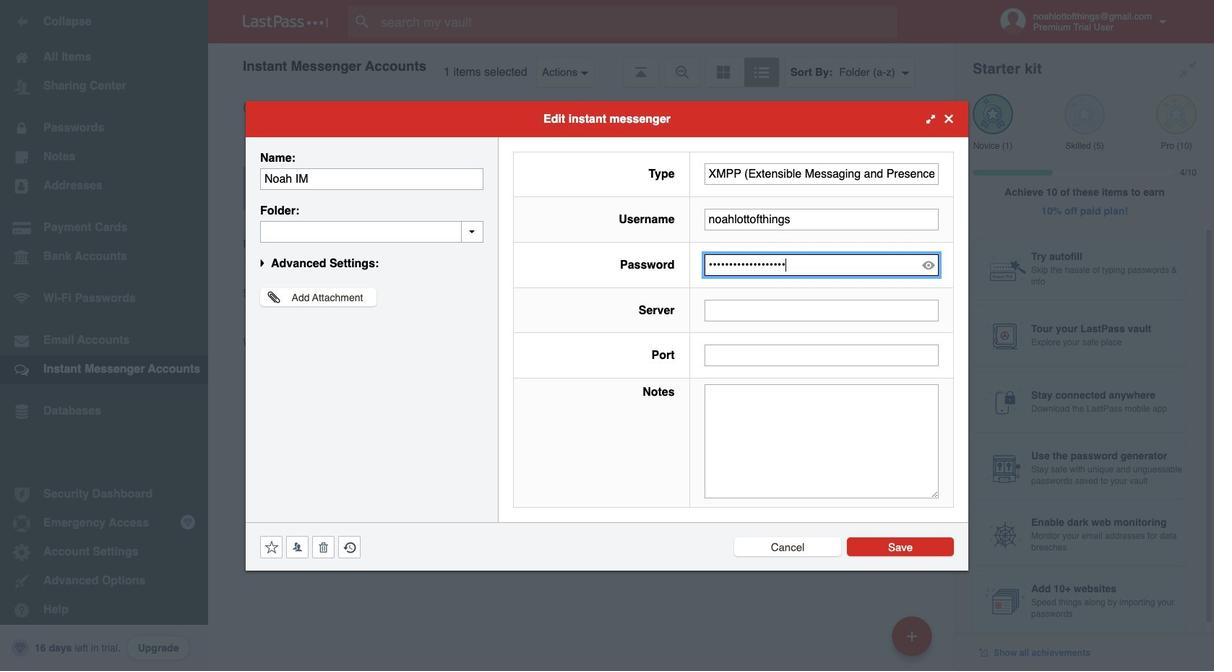 Task type: locate. For each thing, give the bounding box(es) containing it.
None password field
[[704, 254, 939, 276]]

new item image
[[907, 631, 917, 641]]

dialog
[[246, 101, 969, 571]]

None text field
[[260, 168, 484, 190], [260, 221, 484, 243], [704, 300, 939, 321], [704, 345, 939, 367], [260, 168, 484, 190], [260, 221, 484, 243], [704, 300, 939, 321], [704, 345, 939, 367]]

Search search field
[[348, 6, 926, 38]]

None text field
[[704, 164, 939, 185], [704, 209, 939, 231], [704, 385, 939, 498], [704, 164, 939, 185], [704, 209, 939, 231], [704, 385, 939, 498]]

new item navigation
[[887, 612, 941, 671]]



Task type: describe. For each thing, give the bounding box(es) containing it.
vault options navigation
[[208, 43, 956, 87]]

main navigation navigation
[[0, 0, 208, 671]]

search my vault text field
[[348, 6, 926, 38]]

lastpass image
[[243, 15, 328, 28]]



